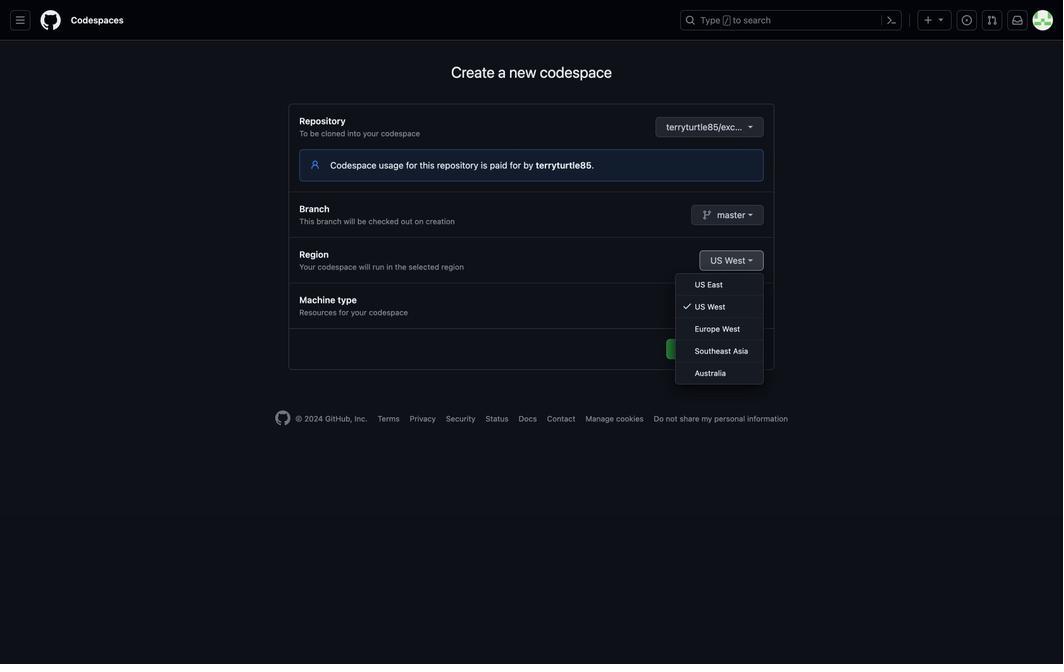 Task type: describe. For each thing, give the bounding box(es) containing it.
homepage image
[[275, 411, 291, 426]]

notifications image
[[1013, 15, 1023, 25]]

homepage image
[[41, 10, 61, 30]]



Task type: vqa. For each thing, say whether or not it's contained in the screenshot.
Notifications image
yes



Task type: locate. For each thing, give the bounding box(es) containing it.
plus image
[[924, 15, 934, 25]]

command palette image
[[887, 15, 897, 25]]

person image
[[310, 160, 320, 170]]

radio item
[[676, 296, 764, 319]]

check image
[[683, 301, 693, 312]]

issue opened image
[[963, 15, 973, 25]]

triangle down image
[[937, 14, 947, 24]]

git branch image
[[703, 210, 713, 220]]

git pull request image
[[988, 15, 998, 25]]



